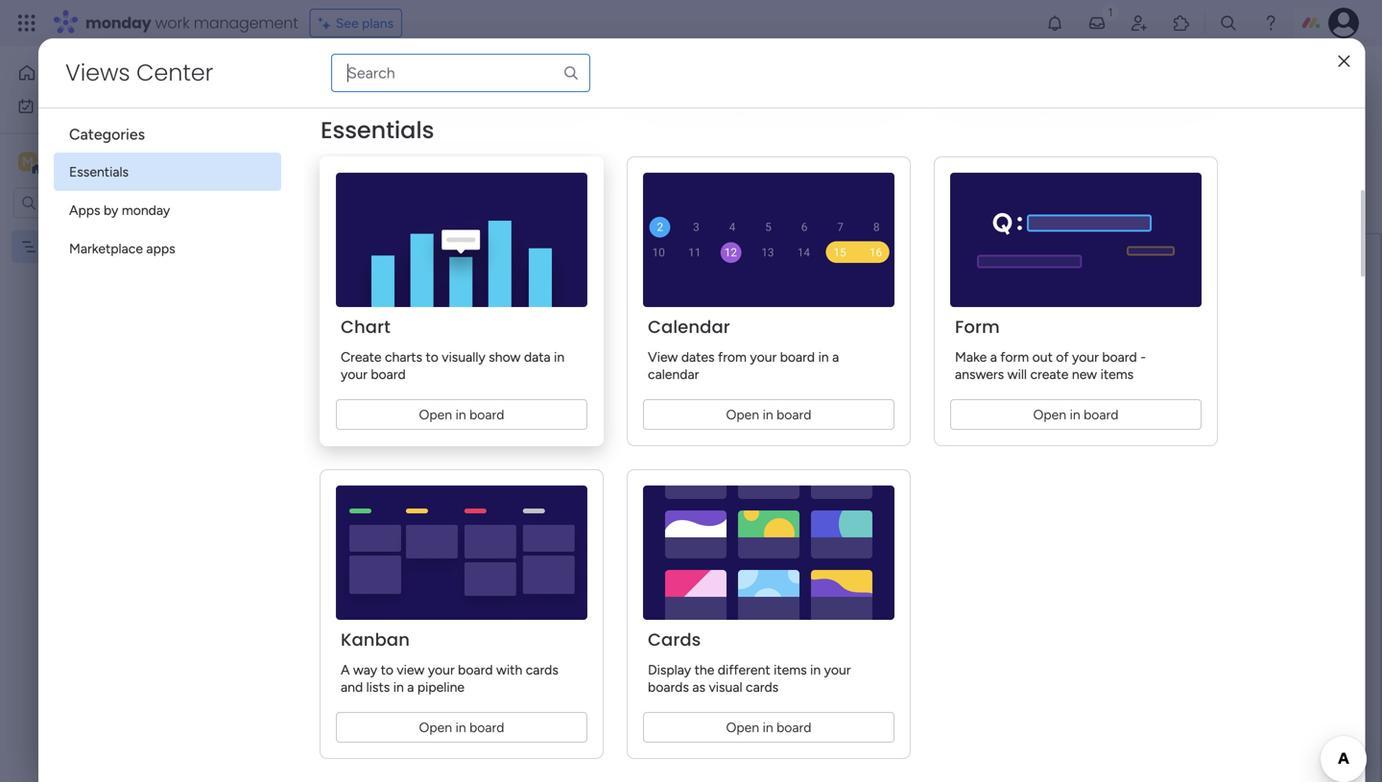 Task type: locate. For each thing, give the bounding box(es) containing it.
apps
[[146, 240, 175, 257]]

inbox image
[[1087, 13, 1107, 33]]

in right data
[[554, 349, 565, 365]]

open in board down visually
[[419, 406, 504, 423]]

form inside form make a form out of your board - answers will create new items
[[1000, 349, 1029, 365]]

marketplace apps option
[[54, 229, 281, 268]]

kanban
[[1063, 269, 1108, 286], [341, 628, 410, 652]]

monday up 'apps'
[[122, 202, 170, 218]]

in down pipeline
[[455, 719, 466, 736]]

my work
[[42, 98, 93, 114]]

kanban inside kanban a way to view your board with cards and lists in a pipeline
[[341, 628, 410, 652]]

main table button
[[474, 61, 582, 92]]

items
[[1100, 366, 1134, 382], [774, 662, 807, 678]]

calendar
[[1063, 238, 1117, 255], [648, 315, 730, 339]]

1 vertical spatial my first board
[[45, 238, 129, 255]]

by
[[449, 119, 466, 137], [104, 202, 118, 218], [752, 392, 780, 424]]

my down home on the left
[[42, 98, 61, 114]]

your inside form make a form out of your board - answers will create new items
[[1072, 349, 1099, 365]]

your
[[750, 349, 777, 365], [1072, 349, 1099, 365], [341, 366, 367, 382], [884, 392, 934, 424], [428, 662, 455, 678], [824, 662, 851, 678]]

1 vertical spatial table
[[1063, 146, 1095, 163]]

building
[[786, 392, 878, 424]]

form up will
[[1000, 349, 1029, 365]]

items right different
[[774, 662, 807, 678]]

board
[[381, 62, 449, 95], [94, 238, 129, 255], [780, 349, 815, 365], [1102, 349, 1137, 365], [371, 366, 406, 382], [469, 406, 504, 423], [776, 406, 811, 423], [1084, 406, 1119, 423], [458, 662, 493, 678], [469, 719, 504, 736], [776, 719, 811, 736]]

1 vertical spatial my
[[42, 98, 61, 114]]

main up workforms logo
[[504, 69, 533, 85]]

board down new
[[1084, 406, 1119, 423]]

in down visually
[[455, 406, 466, 423]]

cards right "with"
[[526, 662, 558, 678]]

work down home on the left
[[64, 98, 93, 114]]

1 vertical spatial items
[[774, 662, 807, 678]]

blank view
[[1063, 361, 1127, 378]]

essentials
[[321, 114, 434, 146], [69, 164, 129, 180]]

1 vertical spatial to
[[381, 662, 393, 678]]

1 vertical spatial view
[[397, 662, 425, 678]]

1 horizontal spatial items
[[1100, 366, 1134, 382]]

marketplace apps
[[69, 240, 175, 257]]

table
[[536, 69, 568, 85], [1063, 146, 1095, 163]]

in
[[554, 349, 565, 365], [818, 349, 829, 365], [455, 406, 466, 423], [763, 406, 773, 423], [1070, 406, 1080, 423], [810, 662, 821, 678], [393, 679, 404, 695], [455, 719, 466, 736], [763, 719, 773, 736]]

a up building
[[832, 349, 839, 365]]

items inside cards display the different items in your boards as visual cards
[[774, 662, 807, 678]]

files gallery
[[1063, 300, 1136, 316]]

view right new
[[1099, 361, 1127, 378]]

open down visual
[[726, 719, 759, 736]]

1 horizontal spatial first
[[335, 62, 376, 95]]

chart for chart
[[1063, 208, 1097, 224]]

0 vertical spatial table
[[536, 69, 568, 85]]

your up pipeline
[[428, 662, 455, 678]]

form
[[326, 120, 354, 136], [1000, 349, 1029, 365], [941, 392, 995, 424], [820, 467, 852, 485]]

a left pipeline
[[407, 679, 414, 695]]

in right different
[[810, 662, 821, 678]]

first
[[335, 62, 376, 95], [67, 238, 91, 255]]

open in board button for kanban
[[336, 712, 587, 743]]

1 horizontal spatial kanban
[[1063, 269, 1108, 286]]

0 vertical spatial my
[[297, 62, 329, 95]]

calendar for calendar view dates from your board in a calendar
[[648, 315, 730, 339]]

open
[[419, 406, 452, 423], [726, 406, 759, 423], [1033, 406, 1066, 423], [419, 719, 452, 736], [726, 719, 759, 736]]

calendar up "files gallery"
[[1063, 238, 1117, 255]]

0 vertical spatial kanban
[[1063, 269, 1108, 286]]

create
[[1030, 366, 1069, 382]]

0 horizontal spatial calendar
[[648, 315, 730, 339]]

2 horizontal spatial a
[[990, 349, 997, 365]]

0 vertical spatial calendar
[[1063, 238, 1117, 255]]

open in board button down pipeline
[[336, 712, 587, 743]]

a
[[832, 349, 839, 365], [990, 349, 997, 365], [407, 679, 414, 695]]

apps
[[69, 202, 100, 218]]

open in board down visual
[[726, 719, 811, 736]]

1 vertical spatial first
[[67, 238, 91, 255]]

my first board down apps
[[45, 238, 129, 255]]

cards down different
[[746, 679, 779, 695]]

m
[[22, 154, 34, 170]]

1 vertical spatial views
[[1079, 113, 1115, 130]]

notifications image
[[1045, 13, 1064, 33]]

0 horizontal spatial kanban
[[341, 628, 410, 652]]

1 horizontal spatial view
[[1099, 361, 1127, 378]]

calendar view dates from your board in a calendar
[[648, 315, 839, 382]]

calendar up dates
[[648, 315, 730, 339]]

to
[[426, 349, 438, 365], [381, 662, 393, 678]]

first inside field
[[335, 62, 376, 95]]

0 horizontal spatial view
[[397, 662, 425, 678]]

board inside kanban a way to view your board with cards and lists in a pipeline
[[458, 662, 493, 678]]

will
[[1007, 366, 1027, 382]]

by inside the apps by monday option
[[104, 202, 118, 218]]

to for kanban
[[381, 662, 393, 678]]

your right from
[[750, 349, 777, 365]]

open in board
[[419, 406, 504, 423], [726, 406, 811, 423], [1033, 406, 1119, 423], [419, 719, 504, 736], [726, 719, 811, 736]]

a up answers
[[990, 349, 997, 365]]

1 vertical spatial main
[[44, 153, 78, 171]]

view up pipeline
[[397, 662, 425, 678]]

0 vertical spatial views
[[65, 57, 130, 89]]

open in board button
[[336, 399, 587, 430], [643, 399, 894, 430], [950, 399, 1202, 430], [336, 712, 587, 743], [643, 712, 894, 743]]

board up build on the right bottom
[[776, 406, 811, 423]]

board up "let's start by building your form"
[[780, 349, 815, 365]]

open down from
[[726, 406, 759, 423]]

items right new
[[1100, 366, 1134, 382]]

open in board down new
[[1033, 406, 1119, 423]]

main inside button
[[504, 69, 533, 85]]

to right charts
[[426, 349, 438, 365]]

None search field
[[331, 54, 590, 92]]

see plans
[[336, 15, 394, 31]]

your inside chart create charts to visually show data in your board
[[341, 366, 367, 382]]

my inside my work button
[[42, 98, 61, 114]]

1 vertical spatial calendar
[[648, 315, 730, 339]]

board inside list box
[[94, 238, 129, 255]]

0 horizontal spatial main
[[44, 153, 78, 171]]

main right workspace "icon"
[[44, 153, 78, 171]]

1 horizontal spatial table
[[1063, 146, 1095, 163]]

main
[[504, 69, 533, 85], [44, 153, 78, 171]]

answers
[[955, 366, 1004, 382]]

0 horizontal spatial to
[[381, 662, 393, 678]]

marketplace
[[69, 240, 143, 257]]

open down create
[[1033, 406, 1066, 423]]

0 vertical spatial items
[[1100, 366, 1134, 382]]

0 vertical spatial main
[[504, 69, 533, 85]]

powered
[[385, 119, 445, 137]]

open in board for calendar
[[726, 406, 811, 423]]

my
[[297, 62, 329, 95], [42, 98, 61, 114], [45, 238, 64, 255]]

my inside my first board field
[[297, 62, 329, 95]]

2 horizontal spatial by
[[752, 392, 780, 424]]

a inside form make a form out of your board - answers will create new items
[[990, 349, 997, 365]]

kanban up files
[[1063, 269, 1108, 286]]

powered by
[[385, 119, 466, 137]]

calendar inside the calendar view dates from your board in a calendar
[[648, 315, 730, 339]]

Search in workspace field
[[40, 192, 160, 214]]

boards
[[648, 679, 689, 695]]

essentials down my first board field
[[321, 114, 434, 146]]

0 vertical spatial work
[[155, 12, 190, 34]]

display
[[648, 662, 691, 678]]

board down charts
[[371, 366, 406, 382]]

0 vertical spatial cards
[[526, 662, 558, 678]]

1 vertical spatial by
[[104, 202, 118, 218]]

my first board inside field
[[297, 62, 449, 95]]

0 vertical spatial view
[[1099, 361, 1127, 378]]

0 vertical spatial to
[[426, 349, 438, 365]]

let's start by building your form
[[640, 392, 995, 424]]

menu item
[[1033, 448, 1286, 479]]

workspace
[[81, 153, 157, 171]]

work up the center
[[155, 12, 190, 34]]

board up powered
[[381, 62, 449, 95]]

see
[[336, 15, 359, 31]]

my left marketplace
[[45, 238, 64, 255]]

board left -
[[1102, 349, 1137, 365]]

1 horizontal spatial by
[[449, 119, 466, 137]]

to inside kanban a way to view your board with cards and lists in a pipeline
[[381, 662, 393, 678]]

table down board views
[[1063, 146, 1095, 163]]

open down pipeline
[[419, 719, 452, 736]]

create
[[341, 349, 381, 365]]

0 horizontal spatial essentials
[[69, 164, 129, 180]]

by right powered
[[449, 119, 466, 137]]

1 horizontal spatial my first board
[[297, 62, 449, 95]]

monday up home button
[[85, 12, 151, 34]]

1 horizontal spatial a
[[832, 349, 839, 365]]

my up edit
[[297, 62, 329, 95]]

open in board button for cards
[[643, 712, 894, 743]]

cards inside kanban a way to view your board with cards and lists in a pipeline
[[526, 662, 558, 678]]

board left "with"
[[458, 662, 493, 678]]

first inside list box
[[67, 238, 91, 255]]

-
[[1140, 349, 1146, 365]]

open in board button down visual
[[643, 712, 894, 743]]

plans
[[362, 15, 394, 31]]

build form
[[782, 467, 852, 485]]

board inside field
[[381, 62, 449, 95]]

your right different
[[824, 662, 851, 678]]

search image
[[562, 64, 580, 82]]

open down visually
[[419, 406, 452, 423]]

views right board
[[1079, 113, 1115, 130]]

visual
[[709, 679, 742, 695]]

show
[[489, 349, 521, 365]]

view
[[1099, 361, 1127, 378], [397, 662, 425, 678]]

chart up "create"
[[341, 315, 391, 339]]

1 vertical spatial essentials
[[69, 164, 129, 180]]

1 horizontal spatial main
[[504, 69, 533, 85]]

chart
[[1063, 208, 1097, 224], [341, 315, 391, 339]]

files
[[1063, 300, 1090, 316]]

in right lists
[[393, 679, 404, 695]]

1 vertical spatial work
[[64, 98, 93, 114]]

2 vertical spatial my
[[45, 238, 64, 255]]

form inside edit form button
[[326, 120, 354, 136]]

1 horizontal spatial cards
[[746, 679, 779, 695]]

chart up files
[[1063, 208, 1097, 224]]

your down "create"
[[341, 366, 367, 382]]

apps by monday option
[[54, 191, 281, 229]]

cards
[[526, 662, 558, 678], [746, 679, 779, 695]]

open for cards
[[726, 719, 759, 736]]

management
[[194, 12, 298, 34]]

open in board for cards
[[726, 719, 811, 736]]

to inside chart create charts to visually show data in your board
[[426, 349, 438, 365]]

from
[[718, 349, 747, 365]]

1 horizontal spatial views
[[1079, 113, 1115, 130]]

1 vertical spatial monday
[[122, 202, 170, 218]]

chart inside chart create charts to visually show data in your board
[[341, 315, 391, 339]]

0 horizontal spatial cards
[[526, 662, 558, 678]]

my inside list box
[[45, 238, 64, 255]]

form
[[955, 315, 1000, 339]]

help image
[[1261, 13, 1280, 33]]

items inside form make a form out of your board - answers will create new items
[[1100, 366, 1134, 382]]

board down apps by monday
[[94, 238, 129, 255]]

open for form
[[1033, 406, 1066, 423]]

my first board
[[297, 62, 449, 95], [45, 238, 129, 255]]

open in board button down new
[[950, 399, 1202, 430]]

0 vertical spatial first
[[335, 62, 376, 95]]

1 vertical spatial kanban
[[341, 628, 410, 652]]

0 horizontal spatial a
[[407, 679, 414, 695]]

open in board for chart
[[419, 406, 504, 423]]

0 vertical spatial chart
[[1063, 208, 1097, 224]]

cards
[[648, 628, 701, 652]]

2 vertical spatial by
[[752, 392, 780, 424]]

to up lists
[[381, 662, 393, 678]]

views up my work button at left
[[65, 57, 130, 89]]

your up new
[[1072, 349, 1099, 365]]

in up "let's start by building your form"
[[818, 349, 829, 365]]

views
[[65, 57, 130, 89], [1079, 113, 1115, 130]]

by for powered
[[449, 119, 466, 137]]

let's
[[640, 392, 687, 424]]

1 horizontal spatial chart
[[1063, 208, 1097, 224]]

chart for chart create charts to visually show data in your board
[[341, 315, 391, 339]]

open in board button for chart
[[336, 399, 587, 430]]

essentials up search in workspace "field"
[[69, 164, 129, 180]]

0 horizontal spatial first
[[67, 238, 91, 255]]

board inside form make a form out of your board - answers will create new items
[[1102, 349, 1137, 365]]

1 vertical spatial chart
[[341, 315, 391, 339]]

main inside the workspace selection element
[[44, 153, 78, 171]]

1 horizontal spatial calendar
[[1063, 238, 1117, 255]]

board down "with"
[[469, 719, 504, 736]]

1 horizontal spatial work
[[155, 12, 190, 34]]

0 vertical spatial by
[[449, 119, 466, 137]]

option
[[0, 229, 245, 233]]

Search for a column type search field
[[331, 54, 590, 92]]

0 vertical spatial essentials
[[321, 114, 434, 146]]

1 vertical spatial cards
[[746, 679, 779, 695]]

0 horizontal spatial table
[[536, 69, 568, 85]]

form right build on the right bottom
[[820, 467, 852, 485]]

open in board button down from
[[643, 399, 894, 430]]

kanban up way
[[341, 628, 410, 652]]

by right the start
[[752, 392, 780, 424]]

0 horizontal spatial by
[[104, 202, 118, 218]]

first down apps
[[67, 238, 91, 255]]

work for monday
[[155, 12, 190, 34]]

0 vertical spatial my first board
[[297, 62, 449, 95]]

My first board field
[[292, 62, 454, 95]]

open for chart
[[419, 406, 452, 423]]

home
[[44, 65, 81, 81]]

work
[[155, 12, 190, 34], [64, 98, 93, 114]]

0 horizontal spatial my first board
[[45, 238, 129, 255]]

new
[[1072, 366, 1097, 382]]

0 horizontal spatial work
[[64, 98, 93, 114]]

form right edit
[[326, 120, 354, 136]]

open for calendar
[[726, 406, 759, 423]]

my first board down plans
[[297, 62, 449, 95]]

open in board button down visually
[[336, 399, 587, 430]]

first down "see plans" button
[[335, 62, 376, 95]]

work inside my work button
[[64, 98, 93, 114]]

by right apps
[[104, 202, 118, 218]]

open in board down pipeline
[[419, 719, 504, 736]]

open in board down from
[[726, 406, 811, 423]]

table up workforms logo
[[536, 69, 568, 85]]

0 horizontal spatial chart
[[341, 315, 391, 339]]

monday
[[85, 12, 151, 34], [122, 202, 170, 218]]

board down show
[[469, 406, 504, 423]]

0 horizontal spatial items
[[774, 662, 807, 678]]

1 horizontal spatial to
[[426, 349, 438, 365]]



Task type: vqa. For each thing, say whether or not it's contained in the screenshot.


Task type: describe. For each thing, give the bounding box(es) containing it.
way
[[353, 662, 377, 678]]

categories
[[69, 125, 145, 143]]

john smith image
[[1328, 8, 1359, 38]]

categories heading
[[54, 108, 281, 153]]

my first board list box
[[0, 226, 245, 522]]

see plans button
[[310, 9, 402, 37]]

kanban for kanban
[[1063, 269, 1108, 286]]

edit
[[298, 120, 322, 136]]

calendar for calendar
[[1063, 238, 1117, 255]]

out
[[1032, 349, 1053, 365]]

in right the start
[[763, 406, 773, 423]]

gallery
[[1094, 300, 1136, 316]]

monday work management
[[85, 12, 298, 34]]

with
[[496, 662, 522, 678]]

form down answers
[[941, 392, 995, 424]]

workspace image
[[18, 151, 37, 172]]

main workspace
[[44, 153, 157, 171]]

view inside kanban a way to view your board with cards and lists in a pipeline
[[397, 662, 425, 678]]

dapulse x slim image
[[1338, 54, 1350, 68]]

by for apps
[[104, 202, 118, 218]]

open in board for kanban
[[419, 719, 504, 736]]

your inside kanban a way to view your board with cards and lists in a pipeline
[[428, 662, 455, 678]]

monday inside option
[[122, 202, 170, 218]]

open in board for form
[[1033, 406, 1119, 423]]

kanban a way to view your board with cards and lists in a pipeline
[[341, 628, 558, 695]]

in inside kanban a way to view your board with cards and lists in a pipeline
[[393, 679, 404, 695]]

blank
[[1063, 361, 1095, 378]]

center
[[136, 57, 213, 89]]

essentials option
[[54, 153, 281, 191]]

kanban for kanban a way to view your board with cards and lists in a pipeline
[[341, 628, 410, 652]]

views center
[[65, 57, 213, 89]]

board inside the calendar view dates from your board in a calendar
[[780, 349, 815, 365]]

view
[[648, 349, 678, 365]]

work for my
[[64, 98, 93, 114]]

start
[[693, 392, 745, 424]]

home button
[[12, 58, 206, 88]]

data
[[524, 349, 551, 365]]

main for main table
[[504, 69, 533, 85]]

board down cards display the different items in your boards as visual cards
[[776, 719, 811, 736]]

board inside chart create charts to visually show data in your board
[[371, 366, 406, 382]]

edit form button
[[291, 113, 362, 143]]

a
[[341, 662, 350, 678]]

workforms logo image
[[474, 113, 582, 143]]

categories list box
[[54, 108, 297, 268]]

open in board button for calendar
[[643, 399, 894, 430]]

in inside the calendar view dates from your board in a calendar
[[818, 349, 829, 365]]

a inside kanban a way to view your board with cards and lists in a pipeline
[[407, 679, 414, 695]]

in inside chart create charts to visually show data in your board
[[554, 349, 565, 365]]

main table
[[504, 69, 568, 85]]

different
[[718, 662, 770, 678]]

search everything image
[[1219, 13, 1238, 33]]

my work button
[[12, 91, 206, 121]]

pipeline
[[417, 679, 465, 695]]

calendar
[[648, 366, 699, 382]]

my first board inside list box
[[45, 238, 129, 255]]

workspace selection element
[[18, 150, 160, 175]]

apps by monday
[[69, 202, 170, 218]]

open in board button for form
[[950, 399, 1202, 430]]

dates
[[681, 349, 715, 365]]

open for kanban
[[419, 719, 452, 736]]

make
[[955, 349, 987, 365]]

a inside the calendar view dates from your board in a calendar
[[832, 349, 839, 365]]

and
[[341, 679, 363, 695]]

to for chart
[[426, 349, 438, 365]]

essentials inside option
[[69, 164, 129, 180]]

in down new
[[1070, 406, 1080, 423]]

visually
[[442, 349, 485, 365]]

your inside the calendar view dates from your board in a calendar
[[750, 349, 777, 365]]

chart create charts to visually show data in your board
[[341, 315, 565, 382]]

board
[[1040, 113, 1076, 130]]

build form button
[[767, 457, 868, 495]]

select product image
[[17, 13, 36, 33]]

1 horizontal spatial essentials
[[321, 114, 434, 146]]

board views
[[1040, 113, 1115, 130]]

your inside cards display the different items in your boards as visual cards
[[824, 662, 851, 678]]

lists
[[366, 679, 390, 695]]

main for main workspace
[[44, 153, 78, 171]]

1 image
[[1102, 1, 1119, 23]]

apps image
[[1172, 13, 1191, 33]]

build
[[782, 467, 816, 485]]

form inside build form button
[[820, 467, 852, 485]]

form make a form out of your board - answers will create new items
[[955, 315, 1146, 382]]

your right building
[[884, 392, 934, 424]]

0 horizontal spatial views
[[65, 57, 130, 89]]

cards display the different items in your boards as visual cards
[[648, 628, 851, 695]]

cards inside cards display the different items in your boards as visual cards
[[746, 679, 779, 695]]

0 vertical spatial monday
[[85, 12, 151, 34]]

the
[[694, 662, 714, 678]]

edit form
[[298, 120, 354, 136]]

charts
[[385, 349, 422, 365]]

invite members image
[[1130, 13, 1149, 33]]

table inside button
[[536, 69, 568, 85]]

as
[[692, 679, 705, 695]]

in inside cards display the different items in your boards as visual cards
[[810, 662, 821, 678]]

of
[[1056, 349, 1069, 365]]

in down different
[[763, 719, 773, 736]]



